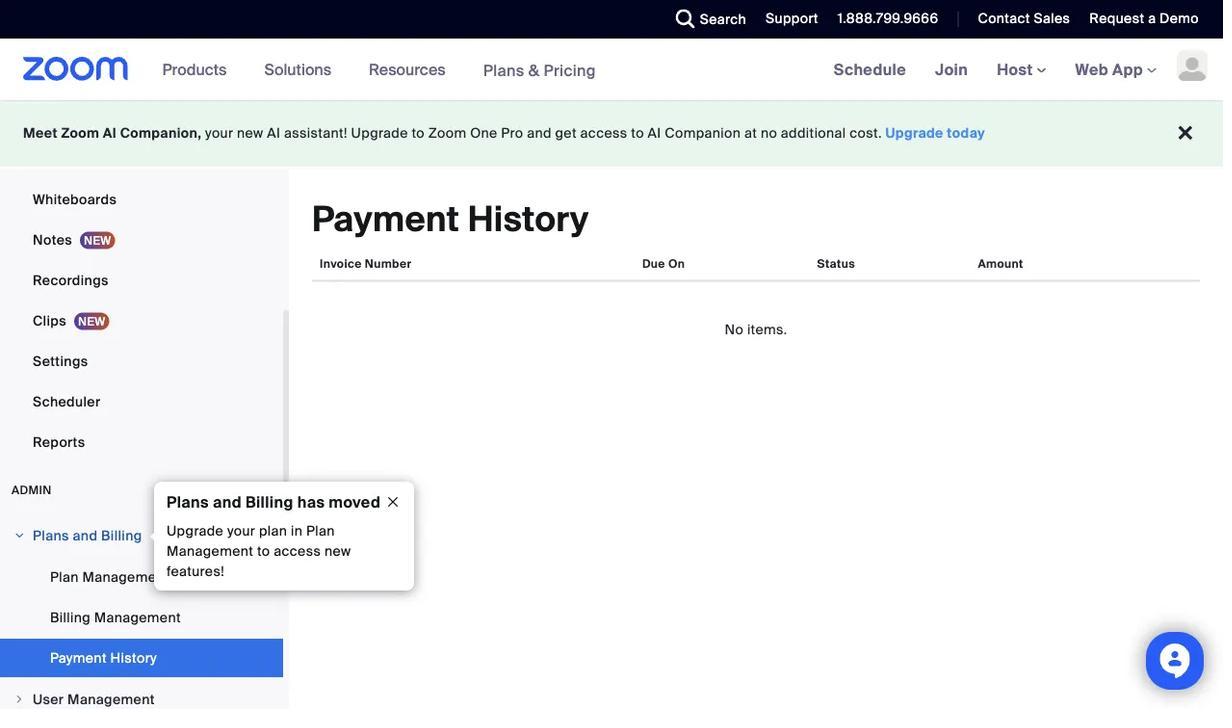 Task type: describe. For each thing, give the bounding box(es) containing it.
management for user management
[[67, 690, 155, 708]]

amount
[[978, 256, 1024, 271]]

admin menu menu
[[0, 517, 283, 709]]

a
[[1148, 10, 1156, 27]]

today
[[947, 124, 986, 142]]

1 horizontal spatial to
[[412, 124, 425, 142]]

contact
[[978, 10, 1031, 27]]

get
[[555, 124, 577, 142]]

plans and billing
[[33, 526, 142, 544]]

user management menu item
[[0, 681, 283, 709]]

plans for plans and billing
[[33, 526, 69, 544]]

plans and billing menu item
[[0, 517, 283, 558]]

admin
[[12, 483, 52, 498]]

products
[[162, 59, 227, 79]]

1.888.799.9666
[[838, 10, 939, 27]]

and for plans and billing has moved
[[213, 492, 242, 512]]

scheduler
[[33, 393, 101, 410]]

pricing
[[544, 60, 596, 80]]

and inside the meet zoom ai companion, footer
[[527, 124, 552, 142]]

scheduler link
[[0, 382, 283, 421]]

plans for plans and billing has moved
[[167, 492, 209, 512]]

contact sales
[[978, 10, 1071, 27]]

join link
[[921, 39, 983, 100]]

and for plans and billing
[[73, 526, 98, 544]]

assistant!
[[284, 124, 348, 142]]

due on
[[642, 256, 685, 271]]

due
[[642, 256, 666, 271]]

user
[[33, 690, 64, 708]]

one
[[470, 124, 498, 142]]

main content main content
[[289, 170, 1223, 709]]

1 ai from the left
[[103, 124, 117, 142]]

plan inside the plan management link
[[50, 568, 79, 586]]

clips link
[[0, 302, 283, 340]]

your inside upgrade your plan in plan management to access new features!
[[227, 522, 255, 540]]

profile picture image
[[1177, 50, 1208, 81]]

billing inside menu
[[50, 608, 91, 626]]

reports link
[[0, 423, 283, 461]]

history inside main content main content
[[468, 197, 589, 242]]

companion
[[665, 124, 741, 142]]

items.
[[747, 321, 788, 339]]

payment history inside main content main content
[[312, 197, 589, 242]]

products button
[[162, 39, 235, 100]]

product information navigation
[[148, 39, 611, 102]]

request a demo
[[1090, 10, 1199, 27]]

recordings link
[[0, 261, 283, 300]]

in
[[291, 522, 303, 540]]

user management
[[33, 690, 155, 708]]

status
[[817, 256, 856, 271]]

resources
[[369, 59, 446, 79]]

personal devices
[[33, 150, 147, 168]]

demo
[[1160, 10, 1199, 27]]

resources button
[[369, 39, 454, 100]]

has
[[297, 492, 325, 512]]

web app
[[1076, 59, 1143, 79]]

personal
[[33, 150, 91, 168]]

plans and billing menu
[[0, 558, 283, 679]]

plan
[[259, 522, 287, 540]]

web app button
[[1076, 59, 1157, 79]]

history inside 'link'
[[110, 649, 157, 667]]

no
[[761, 124, 778, 142]]

close image
[[378, 493, 408, 511]]

billing for plans and billing has moved
[[246, 492, 294, 512]]

whiteboards link
[[0, 180, 283, 219]]

2 horizontal spatial to
[[631, 124, 644, 142]]

1.888.799.9666 button up schedule link
[[838, 10, 939, 27]]

plans and billing has moved tooltip
[[149, 482, 414, 591]]

new inside the meet zoom ai companion, footer
[[237, 124, 264, 142]]

plan inside upgrade your plan in plan management to access new features!
[[306, 522, 335, 540]]

reports
[[33, 433, 85, 451]]

features!
[[167, 563, 225, 580]]

devices
[[94, 150, 147, 168]]

banner containing products
[[0, 39, 1223, 102]]



Task type: vqa. For each thing, say whether or not it's contained in the screenshot.
bottom Billing
yes



Task type: locate. For each thing, give the bounding box(es) containing it.
0 horizontal spatial zoom
[[61, 124, 99, 142]]

request a demo link
[[1075, 0, 1223, 39], [1090, 10, 1199, 27]]

billing management link
[[0, 598, 283, 637]]

recordings
[[33, 271, 109, 289]]

access inside the meet zoom ai companion, footer
[[581, 124, 628, 142]]

1 vertical spatial your
[[227, 522, 255, 540]]

solutions button
[[264, 39, 340, 100]]

your right companion,
[[205, 124, 233, 142]]

management up features!
[[167, 542, 254, 560]]

0 vertical spatial payment
[[312, 197, 460, 242]]

2 horizontal spatial and
[[527, 124, 552, 142]]

zoom
[[61, 124, 99, 142], [428, 124, 467, 142]]

1.888.799.9666 button
[[823, 0, 944, 39], [838, 10, 939, 27]]

0 vertical spatial plan
[[306, 522, 335, 540]]

your
[[205, 124, 233, 142], [227, 522, 255, 540]]

plans inside 'tooltip'
[[167, 492, 209, 512]]

sales
[[1034, 10, 1071, 27]]

invoice number
[[320, 256, 412, 271]]

0 horizontal spatial upgrade
[[167, 522, 224, 540]]

0 horizontal spatial access
[[274, 542, 321, 560]]

payment up user management
[[50, 649, 107, 667]]

meet zoom ai companion, footer
[[0, 100, 1223, 167]]

billing
[[246, 492, 294, 512], [101, 526, 142, 544], [50, 608, 91, 626]]

plans left & in the top left of the page
[[483, 60, 525, 80]]

1 horizontal spatial payment history
[[312, 197, 589, 242]]

1 horizontal spatial plan
[[306, 522, 335, 540]]

0 horizontal spatial payment history
[[50, 649, 157, 667]]

and left get
[[527, 124, 552, 142]]

plan right in at the left bottom of the page
[[306, 522, 335, 540]]

management for billing management
[[94, 608, 181, 626]]

new left "assistant!"
[[237, 124, 264, 142]]

1 horizontal spatial history
[[468, 197, 589, 242]]

history
[[468, 197, 589, 242], [110, 649, 157, 667]]

management for plan management
[[82, 568, 169, 586]]

1.888.799.9666 button up 'schedule'
[[823, 0, 944, 39]]

to down plan
[[257, 542, 270, 560]]

history up user management menu item
[[110, 649, 157, 667]]

plans & pricing
[[483, 60, 596, 80]]

&
[[529, 60, 540, 80]]

3 ai from the left
[[648, 124, 661, 142]]

upgrade your plan in plan management to access new features!
[[167, 522, 351, 580]]

plan down plans and billing
[[50, 568, 79, 586]]

1 horizontal spatial payment
[[312, 197, 460, 242]]

plans inside product information navigation
[[483, 60, 525, 80]]

right image
[[13, 530, 25, 541]]

upgrade up features!
[[167, 522, 224, 540]]

1 vertical spatial payment
[[50, 649, 107, 667]]

support
[[766, 10, 819, 27]]

0 vertical spatial your
[[205, 124, 233, 142]]

1 vertical spatial payment history
[[50, 649, 157, 667]]

ai left the companion
[[648, 124, 661, 142]]

1 horizontal spatial upgrade
[[351, 124, 408, 142]]

payment history inside 'link'
[[50, 649, 157, 667]]

1 vertical spatial billing
[[101, 526, 142, 544]]

2 zoom from the left
[[428, 124, 467, 142]]

0 horizontal spatial billing
[[50, 608, 91, 626]]

app
[[1113, 59, 1143, 79]]

billing up plan
[[246, 492, 294, 512]]

settings
[[33, 352, 88, 370]]

2 horizontal spatial upgrade
[[886, 124, 944, 142]]

billing down plan management
[[50, 608, 91, 626]]

search
[[700, 10, 747, 28]]

1 horizontal spatial access
[[581, 124, 628, 142]]

and inside "plans and billing" menu item
[[73, 526, 98, 544]]

management
[[167, 542, 254, 560], [82, 568, 169, 586], [94, 608, 181, 626], [67, 690, 155, 708]]

payment
[[312, 197, 460, 242], [50, 649, 107, 667]]

to
[[412, 124, 425, 142], [631, 124, 644, 142], [257, 542, 270, 560]]

join
[[935, 59, 968, 79]]

meetings navigation
[[820, 39, 1223, 102]]

additional
[[781, 124, 846, 142]]

history down pro in the left top of the page
[[468, 197, 589, 242]]

search button
[[662, 0, 751, 39]]

to left the companion
[[631, 124, 644, 142]]

support link
[[751, 0, 823, 39], [766, 10, 819, 27]]

schedule link
[[820, 39, 921, 100]]

access down in at the left bottom of the page
[[274, 542, 321, 560]]

2 horizontal spatial billing
[[246, 492, 294, 512]]

pro
[[501, 124, 524, 142]]

to down resources dropdown button at the left of page
[[412, 124, 425, 142]]

contact sales link
[[964, 0, 1075, 39], [978, 10, 1071, 27]]

2 ai from the left
[[267, 124, 281, 142]]

no items.
[[725, 321, 788, 339]]

1 vertical spatial plans
[[167, 492, 209, 512]]

0 horizontal spatial payment
[[50, 649, 107, 667]]

0 vertical spatial and
[[527, 124, 552, 142]]

0 horizontal spatial ai
[[103, 124, 117, 142]]

new inside upgrade your plan in plan management to access new features!
[[325, 542, 351, 560]]

2 vertical spatial and
[[73, 526, 98, 544]]

clips
[[33, 312, 66, 329]]

your inside the meet zoom ai companion, footer
[[205, 124, 233, 142]]

ai left "assistant!"
[[267, 124, 281, 142]]

your left plan
[[227, 522, 255, 540]]

zoom left one
[[428, 124, 467, 142]]

0 vertical spatial payment history
[[312, 197, 589, 242]]

payment history up number
[[312, 197, 589, 242]]

0 vertical spatial plans
[[483, 60, 525, 80]]

billing for plans and billing
[[101, 526, 142, 544]]

request
[[1090, 10, 1145, 27]]

whiteboards
[[33, 190, 117, 208]]

2 horizontal spatial ai
[[648, 124, 661, 142]]

plans inside menu item
[[33, 526, 69, 544]]

payment history
[[312, 197, 589, 242], [50, 649, 157, 667]]

management down payment history 'link'
[[67, 690, 155, 708]]

0 horizontal spatial and
[[73, 526, 98, 544]]

personal devices link
[[0, 140, 283, 178]]

2 vertical spatial billing
[[50, 608, 91, 626]]

web
[[1076, 59, 1109, 79]]

no
[[725, 321, 744, 339]]

management down the plan management link
[[94, 608, 181, 626]]

billing management
[[50, 608, 181, 626]]

schedule
[[834, 59, 907, 79]]

2 vertical spatial plans
[[33, 526, 69, 544]]

cost.
[[850, 124, 882, 142]]

0 horizontal spatial new
[[237, 124, 264, 142]]

and up upgrade your plan in plan management to access new features!
[[213, 492, 242, 512]]

access inside upgrade your plan in plan management to access new features!
[[274, 542, 321, 560]]

host button
[[997, 59, 1047, 79]]

ai up devices on the left of the page
[[103, 124, 117, 142]]

1 horizontal spatial new
[[325, 542, 351, 560]]

plan management link
[[0, 558, 283, 596]]

new down moved
[[325, 542, 351, 560]]

billing inside menu item
[[101, 526, 142, 544]]

1 horizontal spatial ai
[[267, 124, 281, 142]]

invoice
[[320, 256, 362, 271]]

payment history down the billing management
[[50, 649, 157, 667]]

meet
[[23, 124, 58, 142]]

upgrade inside upgrade your plan in plan management to access new features!
[[167, 522, 224, 540]]

1 vertical spatial history
[[110, 649, 157, 667]]

payment inside 'link'
[[50, 649, 107, 667]]

payment history link
[[0, 639, 283, 677]]

1 vertical spatial access
[[274, 542, 321, 560]]

and up plan management
[[73, 526, 98, 544]]

right image
[[13, 694, 25, 705]]

number
[[365, 256, 412, 271]]

zoom up personal devices at the left top of the page
[[61, 124, 99, 142]]

0 horizontal spatial to
[[257, 542, 270, 560]]

plans right right icon
[[33, 526, 69, 544]]

plans
[[483, 60, 525, 80], [167, 492, 209, 512], [33, 526, 69, 544]]

to inside upgrade your plan in plan management to access new features!
[[257, 542, 270, 560]]

1 zoom from the left
[[61, 124, 99, 142]]

moved
[[329, 492, 381, 512]]

management up the billing management
[[82, 568, 169, 586]]

at
[[745, 124, 757, 142]]

0 vertical spatial billing
[[246, 492, 294, 512]]

zoom logo image
[[23, 57, 129, 81]]

plans & pricing link
[[483, 60, 596, 80], [483, 60, 596, 80]]

1 horizontal spatial billing
[[101, 526, 142, 544]]

0 vertical spatial history
[[468, 197, 589, 242]]

1 horizontal spatial plans
[[167, 492, 209, 512]]

companion,
[[120, 124, 202, 142]]

1 horizontal spatial and
[[213, 492, 242, 512]]

upgrade today link
[[886, 124, 986, 142]]

and inside plans and billing has moved 'tooltip'
[[213, 492, 242, 512]]

0 horizontal spatial plan
[[50, 568, 79, 586]]

1 vertical spatial plan
[[50, 568, 79, 586]]

banner
[[0, 39, 1223, 102]]

ai
[[103, 124, 117, 142], [267, 124, 281, 142], [648, 124, 661, 142]]

management inside upgrade your plan in plan management to access new features!
[[167, 542, 254, 560]]

host
[[997, 59, 1037, 79]]

access right get
[[581, 124, 628, 142]]

payment up number
[[312, 197, 460, 242]]

upgrade
[[351, 124, 408, 142], [886, 124, 944, 142], [167, 522, 224, 540]]

side navigation navigation
[[0, 0, 289, 709]]

billing inside 'tooltip'
[[246, 492, 294, 512]]

plans up "plans and billing" menu item
[[167, 492, 209, 512]]

solutions
[[264, 59, 331, 79]]

access
[[581, 124, 628, 142], [274, 542, 321, 560]]

meet zoom ai companion, your new ai assistant! upgrade to zoom one pro and get access to ai companion at no additional cost. upgrade today
[[23, 124, 986, 142]]

plan management
[[50, 568, 169, 586]]

upgrade right cost.
[[886, 124, 944, 142]]

upgrade down product information navigation
[[351, 124, 408, 142]]

plans and billing has moved
[[167, 492, 381, 512]]

0 vertical spatial new
[[237, 124, 264, 142]]

1 horizontal spatial zoom
[[428, 124, 467, 142]]

2 horizontal spatial plans
[[483, 60, 525, 80]]

personal menu menu
[[0, 0, 283, 463]]

0 horizontal spatial history
[[110, 649, 157, 667]]

notes link
[[0, 221, 283, 259]]

0 horizontal spatial plans
[[33, 526, 69, 544]]

new
[[237, 124, 264, 142], [325, 542, 351, 560]]

1 vertical spatial new
[[325, 542, 351, 560]]

plans for plans & pricing
[[483, 60, 525, 80]]

plan
[[306, 522, 335, 540], [50, 568, 79, 586]]

1 vertical spatial and
[[213, 492, 242, 512]]

notes
[[33, 231, 72, 249]]

on
[[669, 256, 685, 271]]

management inside menu item
[[67, 690, 155, 708]]

billing up plan management
[[101, 526, 142, 544]]

settings link
[[0, 342, 283, 381]]

payment inside main content main content
[[312, 197, 460, 242]]

0 vertical spatial access
[[581, 124, 628, 142]]



